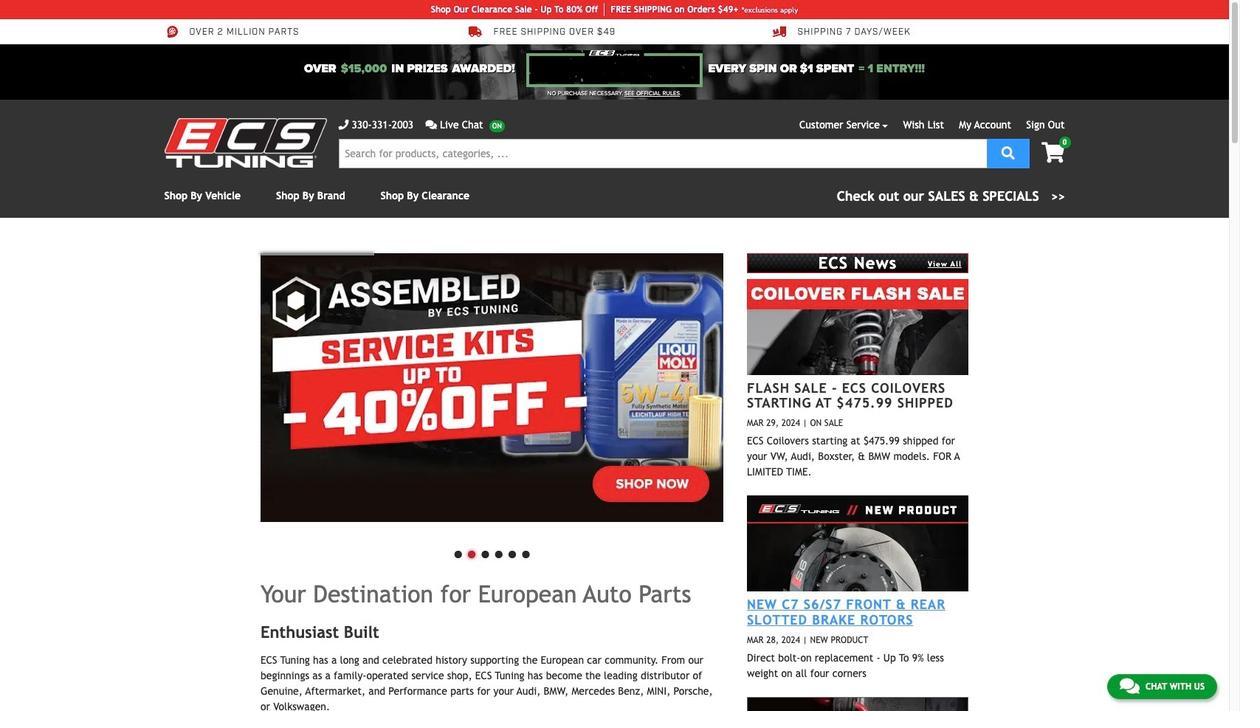 Task type: describe. For each thing, give the bounding box(es) containing it.
generic - abe image
[[261, 253, 724, 522]]

comments image
[[1120, 677, 1140, 695]]

Search text field
[[339, 139, 987, 168]]

ecs tuning image
[[164, 118, 327, 168]]

comments image
[[426, 120, 437, 130]]

new turner control arm & roll center correction kits image
[[748, 697, 969, 711]]

shopping cart image
[[1042, 143, 1065, 163]]



Task type: vqa. For each thing, say whether or not it's contained in the screenshot.
details to the top
no



Task type: locate. For each thing, give the bounding box(es) containing it.
phone image
[[339, 120, 349, 130]]

ecs tuning 'spin to win' contest logo image
[[527, 50, 703, 87]]

flash sale - ecs coilovers starting at $475.99 shipped image
[[748, 279, 969, 375]]

new c7 s6/s7 front & rear slotted brake rotors image
[[748, 496, 969, 592]]

search image
[[1002, 146, 1015, 159]]



